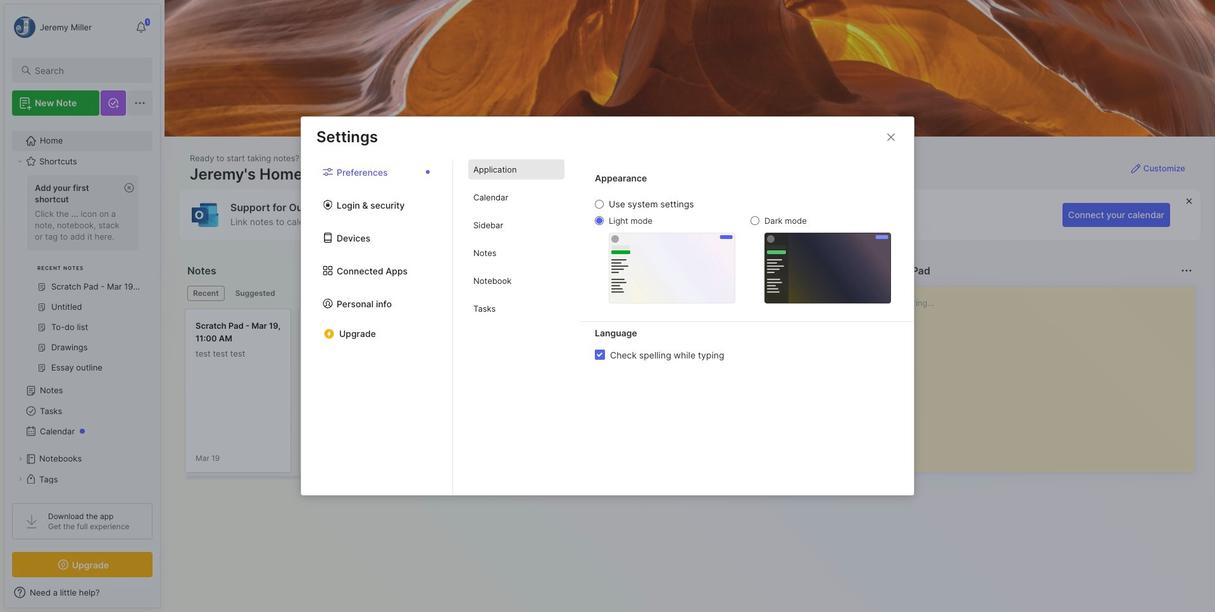 Task type: vqa. For each thing, say whether or not it's contained in the screenshot.
group in tree
yes



Task type: describe. For each thing, give the bounding box(es) containing it.
expand tags image
[[16, 476, 24, 484]]

none search field inside main element
[[35, 63, 141, 78]]

close image
[[884, 130, 899, 145]]

group inside main element
[[12, 172, 145, 386]]



Task type: locate. For each thing, give the bounding box(es) containing it.
expand notebooks image
[[16, 456, 24, 463]]

None checkbox
[[595, 350, 605, 361]]

option group
[[595, 199, 891, 304]]

group
[[12, 172, 145, 386]]

tab list
[[301, 160, 453, 496], [453, 160, 580, 496], [187, 286, 849, 301]]

None search field
[[35, 63, 141, 78]]

tab
[[468, 160, 565, 180], [468, 188, 565, 208], [468, 216, 565, 236], [468, 243, 565, 264], [468, 271, 565, 292], [187, 286, 225, 301], [230, 286, 281, 301], [468, 299, 565, 319]]

None radio
[[595, 200, 604, 209], [751, 217, 760, 226], [595, 200, 604, 209], [751, 217, 760, 226]]

tree inside main element
[[4, 123, 160, 538]]

main element
[[0, 0, 165, 613]]

row group
[[185, 309, 983, 481]]

None radio
[[595, 217, 604, 226]]

Search text field
[[35, 65, 141, 77]]

tree
[[4, 123, 160, 538]]

Start writing… text field
[[880, 287, 1195, 463]]



